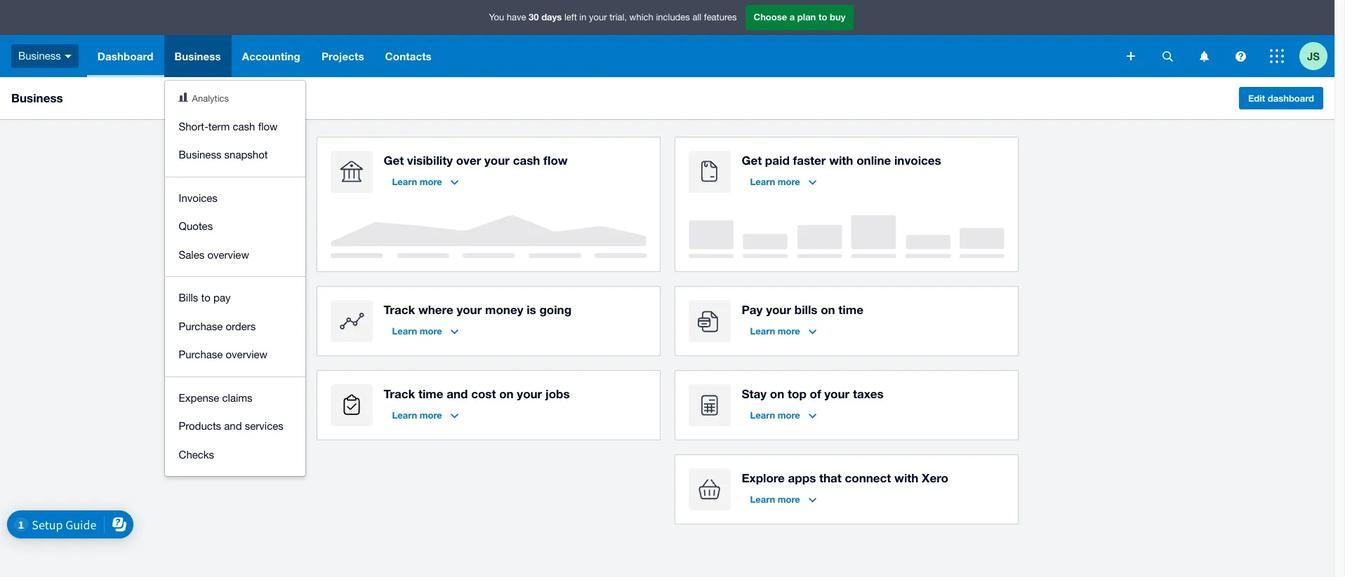 Task type: describe. For each thing, give the bounding box(es) containing it.
track where your money is going
[[384, 303, 572, 317]]

learn for on
[[750, 410, 775, 421]]

1 horizontal spatial flow
[[544, 153, 568, 168]]

purchase overview
[[179, 349, 267, 361]]

orders
[[226, 321, 256, 332]]

0 horizontal spatial on
[[499, 387, 514, 402]]

cash inside short-term cash flow link
[[233, 120, 255, 132]]

that
[[819, 471, 842, 486]]

learn more button for time
[[384, 404, 467, 427]]

1 horizontal spatial on
[[770, 387, 785, 402]]

edit dashboard button
[[1239, 87, 1324, 110]]

all
[[693, 12, 702, 23]]

purchase overview link
[[165, 341, 305, 370]]

and inside group
[[224, 421, 242, 433]]

learn more button for on
[[742, 404, 825, 427]]

your right "pay"
[[766, 303, 791, 317]]

to inside bills to pay link
[[201, 292, 211, 304]]

bills
[[179, 292, 198, 304]]

1 horizontal spatial time
[[839, 303, 864, 317]]

pay your bills on time
[[742, 303, 864, 317]]

pay
[[742, 303, 763, 317]]

where
[[418, 303, 453, 317]]

short-term cash flow
[[179, 120, 278, 132]]

learn for paid
[[750, 176, 775, 187]]

bills icon image
[[688, 301, 731, 343]]

is
[[527, 303, 536, 317]]

learn more for apps
[[750, 494, 800, 506]]

services
[[245, 421, 284, 433]]

more for on
[[778, 410, 800, 421]]

stay on top of your taxes
[[742, 387, 884, 402]]

snapshot
[[224, 149, 268, 161]]

svg image
[[1200, 51, 1209, 61]]

expense claims link
[[165, 384, 305, 413]]

learn for time
[[392, 410, 417, 421]]

paid
[[765, 153, 790, 168]]

buy
[[830, 11, 846, 23]]

sales
[[179, 249, 204, 261]]

more for time
[[420, 410, 442, 421]]

2 horizontal spatial on
[[821, 303, 835, 317]]

dashboard link
[[87, 35, 164, 77]]

banking preview line graph image
[[330, 216, 646, 258]]

your left jobs
[[517, 387, 542, 402]]

0 vertical spatial with
[[829, 153, 853, 168]]

business inside business snapshot link
[[179, 149, 221, 161]]

learn more for time
[[392, 410, 442, 421]]

purchase orders link
[[165, 313, 305, 341]]

analytics
[[192, 93, 229, 104]]

learn for apps
[[750, 494, 775, 506]]

claims
[[222, 392, 252, 404]]

products and services link
[[165, 413, 305, 441]]

0 vertical spatial and
[[447, 387, 468, 402]]

learn more button for paid
[[742, 171, 825, 193]]

more for where
[[420, 326, 442, 337]]

plan
[[798, 11, 816, 23]]

expense claims
[[179, 392, 252, 404]]

purchase orders
[[179, 321, 256, 332]]

features
[[704, 12, 737, 23]]

purchase for purchase overview
[[179, 349, 223, 361]]

projects button
[[311, 35, 375, 77]]

jobs
[[546, 387, 570, 402]]

0 vertical spatial to
[[819, 11, 827, 23]]

includes
[[656, 12, 690, 23]]

faster
[[793, 153, 826, 168]]

learn more for visibility
[[392, 176, 442, 187]]

learn more for paid
[[750, 176, 800, 187]]

your inside you have 30 days left in your trial, which includes all features
[[589, 12, 607, 23]]

dashboard
[[1268, 93, 1314, 104]]

your right over
[[484, 153, 510, 168]]

apps
[[788, 471, 816, 486]]

a
[[790, 11, 795, 23]]

going
[[540, 303, 572, 317]]

bills to pay
[[179, 292, 231, 304]]

bills to pay link
[[165, 284, 305, 313]]

accounting
[[242, 50, 300, 62]]

online
[[857, 153, 891, 168]]

choose
[[754, 11, 787, 23]]

which
[[630, 12, 654, 23]]

over
[[456, 153, 481, 168]]

checks link
[[165, 441, 305, 470]]



Task type: vqa. For each thing, say whether or not it's contained in the screenshot.
Tax exclusive
no



Task type: locate. For each thing, give the bounding box(es) containing it.
learn down "pay"
[[750, 326, 775, 337]]

1 vertical spatial and
[[224, 421, 242, 433]]

to left pay on the bottom left of the page
[[201, 292, 211, 304]]

on left top
[[770, 387, 785, 402]]

svg image
[[1270, 49, 1284, 63], [1162, 51, 1173, 61], [1235, 51, 1246, 61], [1127, 52, 1135, 60], [64, 55, 72, 58]]

track
[[384, 303, 415, 317], [384, 387, 415, 402]]

to left buy
[[819, 11, 827, 23]]

contacts
[[385, 50, 432, 62]]

track for track where your money is going
[[384, 303, 415, 317]]

purchase for purchase orders
[[179, 321, 223, 332]]

2 track from the top
[[384, 387, 415, 402]]

learn more button for visibility
[[384, 171, 467, 193]]

js
[[1307, 50, 1320, 62]]

invoices preview bar graph image
[[688, 216, 1004, 258]]

learn more button for apps
[[742, 489, 825, 511]]

0 horizontal spatial cash
[[233, 120, 255, 132]]

time left cost
[[418, 387, 443, 402]]

you
[[489, 12, 504, 23]]

group
[[165, 81, 305, 477]]

your right 'in'
[[589, 12, 607, 23]]

more down where
[[420, 326, 442, 337]]

cash right term
[[233, 120, 255, 132]]

quotes
[[179, 220, 213, 232]]

time
[[839, 303, 864, 317], [418, 387, 443, 402]]

1 vertical spatial track
[[384, 387, 415, 402]]

1 vertical spatial to
[[201, 292, 211, 304]]

navigation inside banner
[[87, 35, 1117, 477]]

more down track time and cost on your jobs
[[420, 410, 442, 421]]

0 horizontal spatial and
[[224, 421, 242, 433]]

banner
[[0, 0, 1335, 477]]

in
[[580, 12, 587, 23]]

learn more for on
[[750, 410, 800, 421]]

checks
[[179, 449, 214, 461]]

edit
[[1248, 93, 1265, 104]]

1 vertical spatial flow
[[544, 153, 568, 168]]

0 horizontal spatial business button
[[0, 35, 87, 77]]

learn more down paid
[[750, 176, 800, 187]]

explore apps that connect with xero
[[742, 471, 949, 486]]

learn more down where
[[392, 326, 442, 337]]

more down top
[[778, 410, 800, 421]]

track right projects icon
[[384, 387, 415, 402]]

0 vertical spatial track
[[384, 303, 415, 317]]

learn more down track time and cost on your jobs
[[392, 410, 442, 421]]

learn more button down top
[[742, 404, 825, 427]]

choose a plan to buy
[[754, 11, 846, 23]]

learn for your
[[750, 326, 775, 337]]

short-term cash flow link
[[165, 113, 305, 141]]

dashboard
[[97, 50, 153, 62]]

0 vertical spatial flow
[[258, 120, 278, 132]]

more down paid
[[778, 176, 800, 187]]

1 vertical spatial overview
[[226, 349, 267, 361]]

more down visibility at the left of page
[[420, 176, 442, 187]]

learn more button down paid
[[742, 171, 825, 193]]

2 business button from the left
[[164, 35, 232, 77]]

learn for where
[[392, 326, 417, 337]]

sales overview link
[[165, 241, 305, 270]]

your right where
[[457, 303, 482, 317]]

taxes
[[853, 387, 884, 402]]

1 horizontal spatial cash
[[513, 153, 540, 168]]

track time and cost on your jobs
[[384, 387, 570, 402]]

projects
[[322, 50, 364, 62]]

learn
[[392, 176, 417, 187], [750, 176, 775, 187], [392, 326, 417, 337], [750, 326, 775, 337], [392, 410, 417, 421], [750, 410, 775, 421], [750, 494, 775, 506]]

on right cost
[[499, 387, 514, 402]]

1 vertical spatial purchase
[[179, 349, 223, 361]]

30
[[529, 11, 539, 23]]

get for get visibility over your cash flow
[[384, 153, 404, 168]]

learn right track money icon
[[392, 326, 417, 337]]

explore
[[742, 471, 785, 486]]

learn more button down track time and cost on your jobs
[[384, 404, 467, 427]]

short-
[[179, 120, 208, 132]]

sales overview
[[179, 249, 249, 261]]

list box containing short-term cash flow
[[165, 81, 305, 477]]

0 vertical spatial overview
[[207, 249, 249, 261]]

1 vertical spatial time
[[418, 387, 443, 402]]

1 horizontal spatial business button
[[164, 35, 232, 77]]

1 vertical spatial with
[[895, 471, 919, 486]]

learn for visibility
[[392, 176, 417, 187]]

time right bills
[[839, 303, 864, 317]]

learn down 'stay'
[[750, 410, 775, 421]]

get left paid
[[742, 153, 762, 168]]

get left visibility at the left of page
[[384, 153, 404, 168]]

business snapshot
[[179, 149, 268, 161]]

learn down paid
[[750, 176, 775, 187]]

get paid faster with online invoices
[[742, 153, 941, 168]]

cash
[[233, 120, 255, 132], [513, 153, 540, 168]]

1 track from the top
[[384, 303, 415, 317]]

connect
[[845, 471, 891, 486]]

with
[[829, 153, 853, 168], [895, 471, 919, 486]]

learn more button down apps
[[742, 489, 825, 511]]

products
[[179, 421, 221, 433]]

get for get paid faster with online invoices
[[742, 153, 762, 168]]

overview for purchase overview
[[226, 349, 267, 361]]

1 horizontal spatial with
[[895, 471, 919, 486]]

learn more button down pay your bills on time
[[742, 320, 825, 343]]

learn more button for your
[[742, 320, 825, 343]]

quotes link
[[165, 213, 305, 241]]

money
[[485, 303, 523, 317]]

0 horizontal spatial time
[[418, 387, 443, 402]]

business button for banner containing js
[[0, 35, 87, 77]]

learn more button for where
[[384, 320, 467, 343]]

navigation containing dashboard
[[87, 35, 1117, 477]]

2 get from the left
[[742, 153, 762, 168]]

0 horizontal spatial with
[[829, 153, 853, 168]]

invoices
[[179, 192, 218, 204]]

learn more button
[[384, 171, 467, 193], [742, 171, 825, 193], [384, 320, 467, 343], [742, 320, 825, 343], [384, 404, 467, 427], [742, 404, 825, 427], [742, 489, 825, 511]]

0 horizontal spatial flow
[[258, 120, 278, 132]]

0 vertical spatial purchase
[[179, 321, 223, 332]]

add-ons icon image
[[688, 469, 731, 511]]

1 get from the left
[[384, 153, 404, 168]]

learn more
[[392, 176, 442, 187], [750, 176, 800, 187], [392, 326, 442, 337], [750, 326, 800, 337], [392, 410, 442, 421], [750, 410, 800, 421], [750, 494, 800, 506]]

and down expense claims link
[[224, 421, 242, 433]]

expense
[[179, 392, 219, 404]]

business
[[18, 50, 61, 62], [175, 50, 221, 62], [11, 91, 63, 105], [179, 149, 221, 161]]

1 purchase from the top
[[179, 321, 223, 332]]

purchase down the purchase orders
[[179, 349, 223, 361]]

bills
[[795, 303, 818, 317]]

1 business button from the left
[[0, 35, 87, 77]]

more for visibility
[[420, 176, 442, 187]]

business button
[[0, 35, 87, 77], [164, 35, 232, 77]]

visibility
[[407, 153, 453, 168]]

more down pay your bills on time
[[778, 326, 800, 337]]

learn more down 'explore'
[[750, 494, 800, 506]]

more for apps
[[778, 494, 800, 506]]

learn right projects icon
[[392, 410, 417, 421]]

learn more button down where
[[384, 320, 467, 343]]

on
[[821, 303, 835, 317], [499, 387, 514, 402], [770, 387, 785, 402]]

left
[[564, 12, 577, 23]]

overview down quotes link
[[207, 249, 249, 261]]

you have 30 days left in your trial, which includes all features
[[489, 11, 737, 23]]

invoices
[[895, 153, 941, 168]]

header chart image
[[178, 93, 188, 102]]

0 horizontal spatial get
[[384, 153, 404, 168]]

your right of
[[825, 387, 850, 402]]

with left xero
[[895, 471, 919, 486]]

1 horizontal spatial to
[[819, 11, 827, 23]]

more for paid
[[778, 176, 800, 187]]

more down apps
[[778, 494, 800, 506]]

of
[[810, 387, 821, 402]]

overview for sales overview
[[207, 249, 249, 261]]

invoices icon image
[[688, 151, 731, 193]]

learn down visibility at the left of page
[[392, 176, 417, 187]]

flow
[[258, 120, 278, 132], [544, 153, 568, 168]]

0 vertical spatial time
[[839, 303, 864, 317]]

cash right over
[[513, 153, 540, 168]]

overview down orders
[[226, 349, 267, 361]]

1 horizontal spatial and
[[447, 387, 468, 402]]

cost
[[471, 387, 496, 402]]

get visibility over your cash flow
[[384, 153, 568, 168]]

track for track time and cost on your jobs
[[384, 387, 415, 402]]

contacts button
[[375, 35, 442, 77]]

accounting button
[[232, 35, 311, 77]]

days
[[541, 11, 562, 23]]

js button
[[1300, 35, 1335, 77]]

learn more down visibility at the left of page
[[392, 176, 442, 187]]

0 horizontal spatial to
[[201, 292, 211, 304]]

projects icon image
[[330, 385, 373, 427]]

taxes icon image
[[688, 385, 731, 427]]

on right bills
[[821, 303, 835, 317]]

edit dashboard
[[1248, 93, 1314, 104]]

1 horizontal spatial get
[[742, 153, 762, 168]]

your
[[589, 12, 607, 23], [484, 153, 510, 168], [457, 303, 482, 317], [766, 303, 791, 317], [517, 387, 542, 402], [825, 387, 850, 402]]

have
[[507, 12, 526, 23]]

learn more for where
[[392, 326, 442, 337]]

navigation
[[87, 35, 1117, 477]]

xero
[[922, 471, 949, 486]]

learn more down "pay"
[[750, 326, 800, 337]]

with right faster
[[829, 153, 853, 168]]

invoices link
[[165, 184, 305, 213]]

get
[[384, 153, 404, 168], [742, 153, 762, 168]]

flow inside group
[[258, 120, 278, 132]]

learn more button down visibility at the left of page
[[384, 171, 467, 193]]

purchase down bills to pay
[[179, 321, 223, 332]]

stay
[[742, 387, 767, 402]]

1 vertical spatial cash
[[513, 153, 540, 168]]

list box
[[165, 81, 305, 477]]

trial,
[[610, 12, 627, 23]]

top
[[788, 387, 807, 402]]

business button for list box containing short-term cash flow
[[164, 35, 232, 77]]

business snapshot link
[[165, 141, 305, 170]]

to
[[819, 11, 827, 23], [201, 292, 211, 304]]

track money icon image
[[330, 301, 373, 343]]

learn down 'explore'
[[750, 494, 775, 506]]

banking icon image
[[330, 151, 373, 193]]

pay
[[213, 292, 231, 304]]

and left cost
[[447, 387, 468, 402]]

0 vertical spatial cash
[[233, 120, 255, 132]]

products and services
[[179, 421, 284, 433]]

overview
[[207, 249, 249, 261], [226, 349, 267, 361]]

more for your
[[778, 326, 800, 337]]

list box inside banner
[[165, 81, 305, 477]]

learn more down 'stay'
[[750, 410, 800, 421]]

term
[[208, 120, 230, 132]]

banner containing js
[[0, 0, 1335, 477]]

track left where
[[384, 303, 415, 317]]

2 purchase from the top
[[179, 349, 223, 361]]

group containing short-term cash flow
[[165, 81, 305, 477]]

learn more for your
[[750, 326, 800, 337]]



